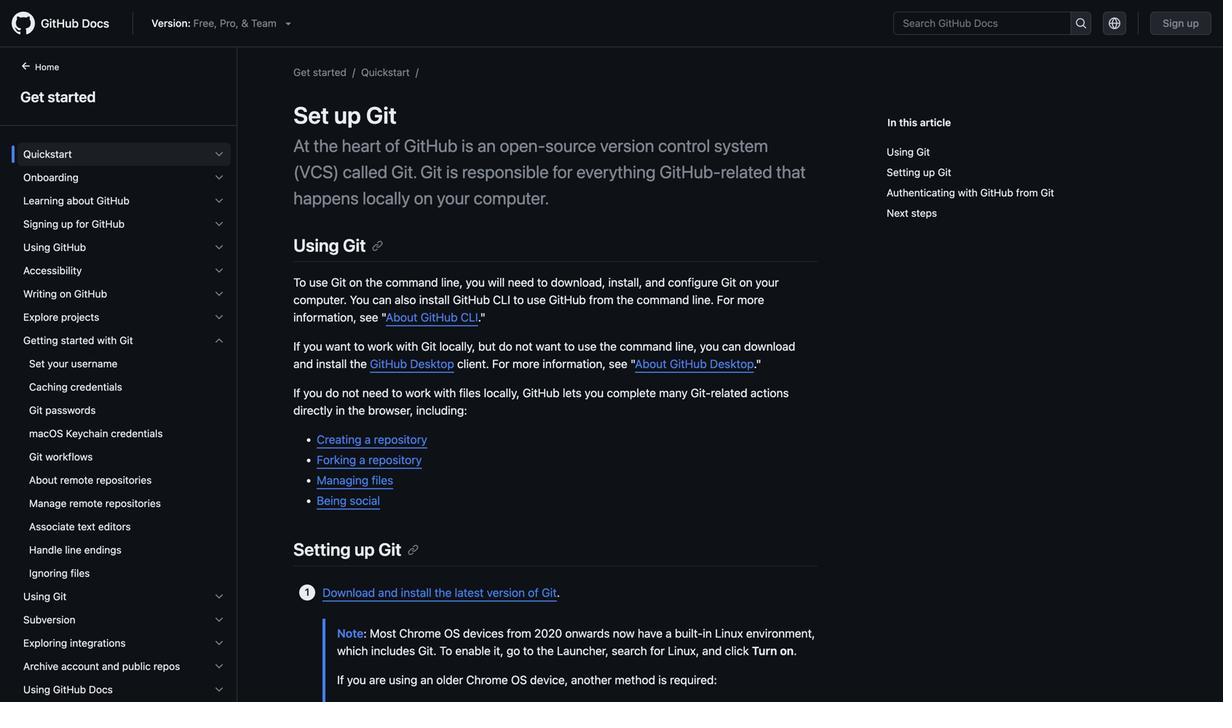 Task type: describe. For each thing, give the bounding box(es) containing it.
subversion button
[[17, 609, 231, 632]]

if for if you want to work with git locally, but do not want to use the command line, you can download and install the
[[294, 340, 300, 354]]

install inside the if you want to work with git locally, but do not want to use the command line, you can download and install the
[[316, 357, 347, 371]]

and right download
[[378, 586, 398, 600]]

managing files link
[[317, 474, 393, 488]]

you
[[350, 293, 370, 307]]

creating a repository link
[[317, 433, 428, 447]]

1 vertical spatial get started link
[[17, 86, 219, 108]]

lets
[[563, 387, 582, 400]]

git. inside at the heart of github is an open-source version control system (vcs) called git. git is responsible for everything github-related that happens locally on your computer.
[[391, 162, 417, 182]]

command inside the if you want to work with git locally, but do not want to use the command line, you can download and install the
[[620, 340, 673, 354]]

it,
[[494, 645, 504, 658]]

1 want from the left
[[326, 340, 351, 354]]

now
[[613, 627, 635, 641]]

docs inside dropdown button
[[89, 684, 113, 696]]

with inside dropdown button
[[97, 335, 117, 347]]

includes
[[371, 645, 415, 658]]

1 vertical spatial about
[[635, 357, 667, 371]]

github down download,
[[549, 293, 586, 307]]

github desktop client.  for more information, see " about github desktop ."
[[370, 357, 762, 371]]

using for using github docs dropdown button
[[23, 684, 50, 696]]

1 horizontal spatial using git link
[[887, 142, 1162, 162]]

ignoring
[[29, 568, 68, 580]]

using github docs
[[23, 684, 113, 696]]

get started element
[[0, 59, 237, 703]]

search
[[612, 645, 647, 658]]

&
[[241, 17, 249, 29]]

macos keychain credentials
[[29, 428, 163, 440]]

0 vertical spatial docs
[[82, 16, 109, 30]]

associate
[[29, 521, 75, 533]]

about for about github cli ."
[[386, 311, 418, 325]]

sc 9kayk9 0 image for exploring integrations
[[213, 638, 225, 650]]

sc 9kayk9 0 image for learning about github
[[213, 195, 225, 207]]

version: free, pro, & team
[[152, 17, 277, 29]]

get started
[[20, 88, 96, 105]]

also
[[395, 293, 416, 307]]

line
[[65, 544, 81, 556]]

line, inside the if you want to work with git locally, but do not want to use the command line, you can download and install the
[[676, 340, 697, 354]]

0 horizontal spatial setting up git
[[294, 540, 402, 560]]

: most chrome os devices from 2020 onwards now have a built-in linux environment, which includes git. to enable it, go to the launcher, search for linux, and click
[[337, 627, 815, 658]]

work inside if you do not need to work with files locally, github lets you complete many git-related actions directly in the browser, including:
[[406, 387, 431, 400]]

1 vertical spatial ."
[[754, 357, 762, 371]]

1 vertical spatial a
[[359, 454, 366, 467]]

started for getting started with git
[[61, 335, 94, 347]]

public
[[122, 661, 151, 673]]

line, inside to use git on the command line, you will need to download, install, and configure git on your computer. you can also install github cli to use github from the command line. for more information, see "
[[441, 276, 463, 290]]

sc 9kayk9 0 image for using github
[[213, 242, 225, 253]]

and inside the if you want to work with git locally, but do not want to use the command line, you can download and install the
[[294, 357, 313, 371]]

quickstart button
[[17, 143, 231, 166]]

explore projects button
[[17, 306, 231, 329]]

1 horizontal spatial chrome
[[466, 674, 508, 687]]

using git inside "using git" link
[[887, 146, 930, 158]]

quickstart element
[[12, 143, 237, 166]]

install inside to use git on the command line, you will need to download, install, and configure git on your computer. you can also install github cli to use github from the command line. for more information, see "
[[419, 293, 450, 307]]

the inside at the heart of github is an open-source version control system (vcs) called git. git is responsible for everything github-related that happens locally on your computer.
[[314, 135, 338, 156]]

sign
[[1163, 17, 1185, 29]]

everything
[[577, 162, 656, 182]]

credentials inside "link"
[[70, 381, 122, 393]]

up up "authenticating"
[[924, 166, 935, 178]]

version:
[[152, 17, 191, 29]]

authenticating with github from git
[[887, 187, 1055, 199]]

sc 9kayk9 0 image for using git
[[213, 591, 225, 603]]

and inside to use git on the command line, you will need to download, install, and configure git on your computer. you can also install github cli to use github from the command line. for more information, see "
[[646, 276, 665, 290]]

at
[[294, 135, 310, 156]]

next
[[887, 207, 909, 219]]

passwords
[[45, 405, 96, 417]]

triangle down image
[[282, 17, 294, 29]]

to inside to use git on the command line, you will need to download, install, and configure git on your computer. you can also install github cli to use github from the command line. for more information, see "
[[294, 276, 306, 290]]

handle
[[29, 544, 62, 556]]

configure
[[668, 276, 718, 290]]

1 vertical spatial an
[[421, 674, 433, 687]]

projects
[[61, 311, 99, 323]]

0 vertical spatial setting
[[887, 166, 921, 178]]

up up download
[[355, 540, 375, 560]]

macos keychain credentials link
[[17, 422, 231, 446]]

1 vertical spatial "
[[631, 357, 635, 371]]

if you are using an older chrome os device, another method is required:
[[337, 674, 717, 687]]

with inside the if you want to work with git locally, but do not want to use the command line, you can download and install the
[[396, 340, 418, 354]]

using for using git dropdown button
[[23, 591, 50, 603]]

associate text editors link
[[17, 516, 231, 539]]

latest
[[455, 586, 484, 600]]

git workflows link
[[17, 446, 231, 469]]

subversion
[[23, 614, 75, 626]]

set for set your username
[[29, 358, 45, 370]]

1 / from the left
[[352, 66, 355, 78]]

1 vertical spatial more
[[513, 357, 540, 371]]

1 vertical spatial command
[[637, 293, 689, 307]]

search image
[[1076, 17, 1087, 29]]

workflows
[[45, 451, 93, 463]]

turn
[[752, 645, 777, 658]]

computer. inside at the heart of github is an open-source version control system (vcs) called git. git is responsible for everything github-related that happens locally on your computer.
[[474, 188, 549, 208]]

sc 9kayk9 0 image for signing up for github
[[213, 219, 225, 230]]

0 vertical spatial is
[[462, 135, 474, 156]]

accessibility
[[23, 265, 82, 277]]

creating a repository forking a repository managing files being social
[[317, 433, 428, 508]]

1 horizontal spatial of
[[528, 586, 539, 600]]

the up you
[[366, 276, 383, 290]]

ignoring files link
[[17, 562, 231, 586]]

github up "next steps" link
[[981, 187, 1014, 199]]

being
[[317, 494, 347, 508]]

1 horizontal spatial os
[[511, 674, 527, 687]]

getting started with git
[[23, 335, 133, 347]]

accessibility button
[[17, 259, 231, 283]]

if for if you do not need to work with files locally, github lets you complete many git-related actions directly in the browser, including:
[[294, 387, 300, 400]]

started for get started / quickstart /
[[313, 66, 347, 78]]

1 vertical spatial repository
[[369, 454, 422, 467]]

to inside if you do not need to work with files locally, github lets you complete many git-related actions directly in the browser, including:
[[392, 387, 403, 400]]

on down environment,
[[780, 645, 794, 658]]

more inside to use git on the command line, you will need to download, install, and configure git on your computer. you can also install github cli to use github from the command line. for more information, see "
[[738, 293, 765, 307]]

can inside the if you want to work with git locally, but do not want to use the command line, you can download and install the
[[722, 340, 741, 354]]

older
[[436, 674, 463, 687]]

to up github desktop client.  for more information, see " about github desktop ."
[[564, 340, 575, 354]]

remote for manage
[[69, 498, 103, 510]]

github desktop link
[[370, 357, 454, 371]]

sc 9kayk9 0 image for explore projects
[[213, 312, 225, 323]]

this
[[900, 117, 918, 129]]

1 vertical spatial cli
[[461, 311, 478, 325]]

1 vertical spatial using git
[[294, 235, 366, 256]]

getting started with git element containing set your username
[[12, 353, 237, 586]]

if you want to work with git locally, but do not want to use the command line, you can download and install the
[[294, 340, 796, 371]]

linux,
[[668, 645, 699, 658]]

version inside at the heart of github is an open-source version control system (vcs) called git. git is responsible for everything github-related that happens locally on your computer.
[[600, 135, 655, 156]]

ignoring files
[[29, 568, 90, 580]]

repositories for manage remote repositories
[[105, 498, 161, 510]]

github-
[[660, 162, 721, 182]]

writing on github button
[[17, 283, 231, 306]]

0 horizontal spatial ."
[[478, 311, 486, 325]]

onboarding
[[23, 172, 79, 184]]

you inside to use git on the command line, you will need to download, install, and configure git on your computer. you can also install github cli to use github from the command line. for more information, see "
[[466, 276, 485, 290]]

next steps link
[[887, 203, 1162, 224]]

do inside if you do not need to work with files locally, github lets you complete many git-related actions directly in the browser, including:
[[326, 387, 339, 400]]

your inside at the heart of github is an open-source version control system (vcs) called git. git is responsible for everything github-related that happens locally on your computer.
[[437, 188, 470, 208]]

next steps
[[887, 207, 937, 219]]

set up git
[[294, 101, 397, 129]]

1 vertical spatial use
[[527, 293, 546, 307]]

integrations
[[70, 638, 126, 650]]

remote for about
[[60, 475, 93, 487]]

0 vertical spatial use
[[309, 276, 328, 290]]

the down install,
[[617, 293, 634, 307]]

locally, inside the if you want to work with git locally, but do not want to use the command line, you can download and install the
[[440, 340, 475, 354]]

article
[[920, 117, 951, 129]]

happens
[[294, 188, 359, 208]]

endings
[[84, 544, 122, 556]]

install,
[[609, 276, 643, 290]]

1 vertical spatial credentials
[[111, 428, 163, 440]]

0 horizontal spatial setting
[[294, 540, 351, 560]]

about remote repositories
[[29, 475, 152, 487]]

github down account
[[53, 684, 86, 696]]

(vcs)
[[294, 162, 339, 182]]

2 vertical spatial is
[[659, 674, 667, 687]]

git. inside : most chrome os devices from 2020 onwards now have a built-in linux environment, which includes git. to enable it, go to the launcher, search for linux, and click
[[418, 645, 437, 658]]

sign up
[[1163, 17, 1200, 29]]

using down happens
[[294, 235, 339, 256]]

managing
[[317, 474, 369, 488]]

your inside getting started with git element
[[48, 358, 68, 370]]

learning about github button
[[17, 189, 231, 213]]

including:
[[416, 404, 467, 418]]

" inside to use git on the command line, you will need to download, install, and configure git on your computer. you can also install github cli to use github from the command line. for more information, see "
[[382, 311, 386, 325]]

0 vertical spatial repository
[[374, 433, 428, 447]]

linux
[[715, 627, 743, 641]]

the up github desktop client.  for more information, see " about github desktop ."
[[600, 340, 617, 354]]

github down onboarding dropdown button
[[97, 195, 130, 207]]

github up git-
[[670, 357, 707, 371]]

work inside the if you want to work with git locally, but do not want to use the command line, you can download and install the
[[368, 340, 393, 354]]

to up the if you want to work with git locally, but do not want to use the command line, you can download and install the
[[514, 293, 524, 307]]

home link
[[15, 60, 83, 75]]

have
[[638, 627, 663, 641]]

github down will
[[453, 293, 490, 307]]

github up github desktop link
[[421, 311, 458, 325]]

on up you
[[349, 276, 363, 290]]

0 vertical spatial a
[[365, 433, 371, 447]]

up inside dropdown button
[[61, 218, 73, 230]]

2 desktop from the left
[[710, 357, 754, 371]]

on inside at the heart of github is an open-source version control system (vcs) called git. git is responsible for everything github-related that happens locally on your computer.
[[414, 188, 433, 208]]

that
[[777, 162, 806, 182]]

files inside if you do not need to work with files locally, github lets you complete many git-related actions directly in the browser, including:
[[459, 387, 481, 400]]

0 vertical spatial quickstart
[[361, 66, 410, 78]]

sc 9kayk9 0 image for quickstart
[[213, 149, 225, 160]]

0 vertical spatial command
[[386, 276, 438, 290]]

sc 9kayk9 0 image for using github docs
[[213, 685, 225, 696]]

open-
[[500, 135, 546, 156]]

if you do not need to work with files locally, github lets you complete many git-related actions directly in the browser, including:
[[294, 387, 789, 418]]

2 horizontal spatial from
[[1016, 187, 1038, 199]]

called
[[343, 162, 388, 182]]

forking
[[317, 454, 356, 467]]

exploring integrations button
[[17, 632, 231, 656]]

github inside if you do not need to work with files locally, github lets you complete many git-related actions directly in the browser, including:
[[523, 387, 560, 400]]

signing up for github
[[23, 218, 125, 230]]

to left download,
[[537, 276, 548, 290]]

from inside : most chrome os devices from 2020 onwards now have a built-in linux environment, which includes git. to enable it, go to the launcher, search for linux, and click
[[507, 627, 532, 641]]

in inside : most chrome os devices from 2020 onwards now have a built-in linux environment, which includes git. to enable it, go to the launcher, search for linux, and click
[[703, 627, 712, 641]]

getting started with git button
[[17, 329, 231, 353]]

system
[[714, 135, 769, 156]]

up right sign
[[1187, 17, 1200, 29]]

computer. inside to use git on the command line, you will need to download, install, and configure git on your computer. you can also install github cli to use github from the command line. for more information, see "
[[294, 293, 347, 307]]

git workflows
[[29, 451, 93, 463]]

the left latest
[[435, 586, 452, 600]]

getting
[[23, 335, 58, 347]]

with inside if you do not need to work with files locally, github lets you complete many git-related actions directly in the browser, including:
[[434, 387, 456, 400]]

the inside : most chrome os devices from 2020 onwards now have a built-in linux environment, which includes git. to enable it, go to the launcher, search for linux, and click
[[537, 645, 554, 658]]

chrome inside : most chrome os devices from 2020 onwards now have a built-in linux environment, which includes git. to enable it, go to the launcher, search for linux, and click
[[399, 627, 441, 641]]

sc 9kayk9 0 image for subversion
[[213, 615, 225, 626]]

github docs
[[41, 16, 109, 30]]

the left github desktop link
[[350, 357, 367, 371]]

1 vertical spatial information,
[[543, 357, 606, 371]]



Task type: vqa. For each thing, say whether or not it's contained in the screenshot.
Managing your codespaces
no



Task type: locate. For each thing, give the bounding box(es) containing it.
0 vertical spatial setting up git link
[[887, 162, 1162, 183]]

1 horizontal spatial .
[[794, 645, 797, 658]]

1 vertical spatial using git link
[[294, 235, 384, 256]]

0 horizontal spatial is
[[446, 162, 458, 182]]

. down environment,
[[794, 645, 797, 658]]

repository down creating a repository link
[[369, 454, 422, 467]]

in
[[888, 117, 897, 129]]

1 getting started with git element from the top
[[12, 329, 237, 586]]

sc 9kayk9 0 image inside "quickstart" dropdown button
[[213, 149, 225, 160]]

0 horizontal spatial information,
[[294, 311, 357, 325]]

1 vertical spatial not
[[342, 387, 359, 400]]

for
[[553, 162, 573, 182], [76, 218, 89, 230], [650, 645, 665, 658]]

for down have
[[650, 645, 665, 658]]

learning
[[23, 195, 64, 207]]

2 vertical spatial install
[[401, 586, 432, 600]]

setting up git link up "next steps" link
[[887, 162, 1162, 183]]

0 horizontal spatial setting up git link
[[294, 540, 419, 560]]

0 vertical spatial ."
[[478, 311, 486, 325]]

0 vertical spatial need
[[508, 276, 534, 290]]

6 sc 9kayk9 0 image from the top
[[213, 661, 225, 673]]

2 horizontal spatial use
[[578, 340, 597, 354]]

started down home link
[[48, 88, 96, 105]]

to down you
[[354, 340, 365, 354]]

1 horizontal spatial information,
[[543, 357, 606, 371]]

github down learning about github dropdown button
[[92, 218, 125, 230]]

setting up git
[[887, 166, 952, 178], [294, 540, 402, 560]]

for
[[717, 293, 734, 307], [492, 357, 510, 371]]

get started link
[[294, 66, 347, 78], [17, 86, 219, 108]]

more
[[738, 293, 765, 307], [513, 357, 540, 371]]

about github cli link
[[386, 311, 478, 325]]

using git button
[[17, 586, 231, 609]]

version right latest
[[487, 586, 525, 600]]

the inside if you do not need to work with files locally, github lets you complete many git-related actions directly in the browser, including:
[[348, 404, 365, 418]]

1 horizontal spatial do
[[499, 340, 513, 354]]

source
[[546, 135, 596, 156]]

1 horizontal spatial locally,
[[484, 387, 520, 400]]

0 vertical spatial get started link
[[294, 66, 347, 78]]

1 vertical spatial setting up git link
[[294, 540, 419, 560]]

5 sc 9kayk9 0 image from the top
[[213, 591, 225, 603]]

0 vertical spatial if
[[294, 340, 300, 354]]

files down "handle line endings"
[[70, 568, 90, 580]]

0 horizontal spatial set
[[29, 358, 45, 370]]

0 horizontal spatial /
[[352, 66, 355, 78]]

locally
[[363, 188, 410, 208]]

see inside to use git on the command line, you will need to download, install, and configure git on your computer. you can also install github cli to use github from the command line. for more information, see "
[[360, 311, 378, 325]]

0 horizontal spatial "
[[382, 311, 386, 325]]

1 horizontal spatial setting
[[887, 166, 921, 178]]

using for using github dropdown button
[[23, 241, 50, 253]]

up down learning about github
[[61, 218, 73, 230]]

8 sc 9kayk9 0 image from the top
[[213, 685, 225, 696]]

0 vertical spatial version
[[600, 135, 655, 156]]

line.
[[693, 293, 714, 307]]

0 horizontal spatial for
[[76, 218, 89, 230]]

see up complete
[[609, 357, 628, 371]]

your up the download
[[756, 276, 779, 290]]

using
[[389, 674, 418, 687]]

with right "authenticating"
[[958, 187, 978, 199]]

in inside if you do not need to work with files locally, github lets you complete many git-related actions directly in the browser, including:
[[336, 404, 345, 418]]

on right locally
[[414, 188, 433, 208]]

5 sc 9kayk9 0 image from the top
[[213, 312, 225, 323]]

set for set up git
[[294, 101, 329, 129]]

use inside the if you want to work with git locally, but do not want to use the command line, you can download and install the
[[578, 340, 597, 354]]

1 horizontal spatial from
[[589, 293, 614, 307]]

0 vertical spatial computer.
[[474, 188, 549, 208]]

forking a repository link
[[317, 454, 422, 467]]

1 vertical spatial started
[[48, 88, 96, 105]]

username
[[71, 358, 118, 370]]

github inside dropdown button
[[53, 241, 86, 253]]

the down 2020 on the left bottom of the page
[[537, 645, 554, 658]]

github up home
[[41, 16, 79, 30]]

credentials down username
[[70, 381, 122, 393]]

sc 9kayk9 0 image inside using github dropdown button
[[213, 242, 225, 253]]

if
[[294, 340, 300, 354], [294, 387, 300, 400], [337, 674, 344, 687]]

get for get started / quickstart /
[[294, 66, 310, 78]]

from up go
[[507, 627, 532, 641]]

sc 9kayk9 0 image for writing on github
[[213, 288, 225, 300]]

1 vertical spatial install
[[316, 357, 347, 371]]

docs up home link
[[82, 16, 109, 30]]

caching
[[29, 381, 68, 393]]

1 horizontal spatial your
[[437, 188, 470, 208]]

locally, down client.
[[484, 387, 520, 400]]

and inside 'dropdown button'
[[102, 661, 119, 673]]

0 vertical spatial can
[[373, 293, 392, 307]]

0 vertical spatial more
[[738, 293, 765, 307]]

1 horizontal spatial setting up git
[[887, 166, 952, 178]]

not inside if you do not need to work with files locally, github lets you complete many git-related actions directly in the browser, including:
[[342, 387, 359, 400]]

0 horizontal spatial using git link
[[294, 235, 384, 256]]

0 horizontal spatial in
[[336, 404, 345, 418]]

0 horizontal spatial about
[[29, 475, 57, 487]]

files inside get started element
[[70, 568, 90, 580]]

and down linux
[[702, 645, 722, 658]]

2 sc 9kayk9 0 image from the top
[[213, 242, 225, 253]]

repos
[[154, 661, 180, 673]]

an
[[478, 135, 496, 156], [421, 674, 433, 687]]

signing up for github button
[[17, 213, 231, 236]]

do right but
[[499, 340, 513, 354]]

2 vertical spatial about
[[29, 475, 57, 487]]

an inside at the heart of github is an open-source version control system (vcs) called git. git is responsible for everything github-related that happens locally on your computer.
[[478, 135, 496, 156]]

0 vertical spatial .
[[557, 586, 560, 600]]

information, down you
[[294, 311, 357, 325]]

and right install,
[[646, 276, 665, 290]]

about remote repositories link
[[17, 469, 231, 492]]

devices
[[463, 627, 504, 641]]

about inside getting started with git element
[[29, 475, 57, 487]]

:
[[364, 627, 367, 641]]

archive account and public repos button
[[17, 656, 231, 679]]

1 vertical spatial is
[[446, 162, 458, 182]]

command down configure
[[637, 293, 689, 307]]

1 vertical spatial need
[[363, 387, 389, 400]]

0 horizontal spatial work
[[368, 340, 393, 354]]

github left "lets"
[[523, 387, 560, 400]]

1 vertical spatial your
[[756, 276, 779, 290]]

version up everything
[[600, 135, 655, 156]]

command up also
[[386, 276, 438, 290]]

for inside : most chrome os devices from 2020 onwards now have a built-in linux environment, which includes git. to enable it, go to the launcher, search for linux, and click
[[650, 645, 665, 658]]

set up at
[[294, 101, 329, 129]]

1 sc 9kayk9 0 image from the top
[[213, 219, 225, 230]]

1 horizontal spatial to
[[440, 645, 452, 658]]

related inside if you do not need to work with files locally, github lets you complete many git-related actions directly in the browser, including:
[[711, 387, 748, 400]]

sc 9kayk9 0 image for onboarding
[[213, 172, 225, 184]]

0 horizontal spatial to
[[294, 276, 306, 290]]

repository down browser, on the left
[[374, 433, 428, 447]]

exploring integrations
[[23, 638, 126, 650]]

related down "system" at the top of the page
[[721, 162, 773, 182]]

on up explore projects
[[60, 288, 71, 300]]

1 vertical spatial version
[[487, 586, 525, 600]]

handle line endings link
[[17, 539, 231, 562]]

device,
[[530, 674, 568, 687]]

0 horizontal spatial need
[[363, 387, 389, 400]]

github up browser, on the left
[[370, 357, 407, 371]]

to up browser, on the left
[[392, 387, 403, 400]]

sc 9kayk9 0 image inside archive account and public repos 'dropdown button'
[[213, 661, 225, 673]]

1 horizontal spatial computer.
[[474, 188, 549, 208]]

learning about github
[[23, 195, 130, 207]]

is left "responsible"
[[446, 162, 458, 182]]

cli up client.
[[461, 311, 478, 325]]

using inside using github dropdown button
[[23, 241, 50, 253]]

0 vertical spatial related
[[721, 162, 773, 182]]

. up 2020 on the left bottom of the page
[[557, 586, 560, 600]]

getting started with git element containing getting started with git
[[12, 329, 237, 586]]

archive account and public repos
[[23, 661, 180, 673]]

started down projects
[[61, 335, 94, 347]]

0 vertical spatial of
[[385, 135, 400, 156]]

download,
[[551, 276, 606, 290]]

started inside 'link'
[[48, 88, 96, 105]]

using git down this
[[887, 146, 930, 158]]

0 vertical spatial an
[[478, 135, 496, 156]]

which
[[337, 645, 368, 658]]

sc 9kayk9 0 image
[[213, 149, 225, 160], [213, 172, 225, 184], [213, 195, 225, 207], [213, 335, 225, 347], [213, 591, 225, 603], [213, 615, 225, 626], [213, 638, 225, 650], [213, 685, 225, 696]]

about github cli ."
[[386, 311, 486, 325]]

in this article element
[[888, 115, 1168, 130]]

started for get started
[[48, 88, 96, 105]]

on right configure
[[740, 276, 753, 290]]

if inside if you do not need to work with files locally, github lets you complete many git-related actions directly in the browser, including:
[[294, 387, 300, 400]]

started
[[313, 66, 347, 78], [48, 88, 96, 105], [61, 335, 94, 347]]

github inside at the heart of github is an open-source version control system (vcs) called git. git is responsible for everything github-related that happens locally on your computer.
[[404, 135, 458, 156]]

0 vertical spatial your
[[437, 188, 470, 208]]

setting up git up download
[[294, 540, 402, 560]]

2 sc 9kayk9 0 image from the top
[[213, 172, 225, 184]]

install up directly
[[316, 357, 347, 371]]

using down archive at the bottom
[[23, 684, 50, 696]]

1 vertical spatial related
[[711, 387, 748, 400]]

files down forking a repository link
[[372, 474, 393, 488]]

sc 9kayk9 0 image inside getting started with git dropdown button
[[213, 335, 225, 347]]

work up "including:"
[[406, 387, 431, 400]]

most
[[370, 627, 396, 641]]

git passwords link
[[17, 399, 231, 422]]

using inside using github docs dropdown button
[[23, 684, 50, 696]]

if inside the if you want to work with git locally, but do not want to use the command line, you can download and install the
[[294, 340, 300, 354]]

0 vertical spatial install
[[419, 293, 450, 307]]

get down home
[[20, 88, 44, 105]]

and up directly
[[294, 357, 313, 371]]

get started link up set up git
[[294, 66, 347, 78]]

not right but
[[516, 340, 533, 354]]

do
[[499, 340, 513, 354], [326, 387, 339, 400]]

os inside : most chrome os devices from 2020 onwards now have a built-in linux environment, which includes git. to enable it, go to the launcher, search for linux, and click
[[444, 627, 460, 641]]

sc 9kayk9 0 image inside using github docs dropdown button
[[213, 685, 225, 696]]

with up github desktop link
[[396, 340, 418, 354]]

sc 9kayk9 0 image inside subversion "dropdown button"
[[213, 615, 225, 626]]

sc 9kayk9 0 image inside learning about github dropdown button
[[213, 195, 225, 207]]

using inside "using git" link
[[887, 146, 914, 158]]

repositories for about remote repositories
[[96, 475, 152, 487]]

1 horizontal spatial see
[[609, 357, 628, 371]]

can inside to use git on the command line, you will need to download, install, and configure git on your computer. you can also install github cli to use github from the command line. for more information, see "
[[373, 293, 392, 307]]

about up manage
[[29, 475, 57, 487]]

1 vertical spatial set
[[29, 358, 45, 370]]

files inside creating a repository forking a repository managing files being social
[[372, 474, 393, 488]]

from down download,
[[589, 293, 614, 307]]

do up directly
[[326, 387, 339, 400]]

0 horizontal spatial use
[[309, 276, 328, 290]]

of
[[385, 135, 400, 156], [528, 586, 539, 600]]

is
[[462, 135, 474, 156], [446, 162, 458, 182], [659, 674, 667, 687]]

2 vertical spatial command
[[620, 340, 673, 354]]

environment,
[[746, 627, 815, 641]]

using down this
[[887, 146, 914, 158]]

information,
[[294, 311, 357, 325], [543, 357, 606, 371]]

sc 9kayk9 0 image inside writing on github dropdown button
[[213, 288, 225, 300]]

1 desktop from the left
[[410, 357, 454, 371]]

about down also
[[386, 311, 418, 325]]

manage remote repositories link
[[17, 492, 231, 516]]

git. right the includes at the bottom of the page
[[418, 645, 437, 658]]

to inside : most chrome os devices from 2020 onwards now have a built-in linux environment, which includes git. to enable it, go to the launcher, search for linux, and click
[[440, 645, 452, 658]]

remote
[[60, 475, 93, 487], [69, 498, 103, 510]]

1 horizontal spatial "
[[631, 357, 635, 371]]

3 sc 9kayk9 0 image from the top
[[213, 195, 225, 207]]

in left linux
[[703, 627, 712, 641]]

sc 9kayk9 0 image inside using git dropdown button
[[213, 591, 225, 603]]

manage remote repositories
[[29, 498, 161, 510]]

download
[[323, 586, 375, 600]]

to
[[537, 276, 548, 290], [514, 293, 524, 307], [354, 340, 365, 354], [564, 340, 575, 354], [392, 387, 403, 400], [523, 645, 534, 658]]

install up about github cli ."
[[419, 293, 450, 307]]

0 horizontal spatial get started link
[[17, 86, 219, 108]]

repository
[[374, 433, 428, 447], [369, 454, 422, 467]]

setting up "authenticating"
[[887, 166, 921, 178]]

docs down the archive account and public repos
[[89, 684, 113, 696]]

want up github desktop client.  for more information, see " about github desktop ."
[[536, 340, 561, 354]]

os up "enable"
[[444, 627, 460, 641]]

0 horizontal spatial chrome
[[399, 627, 441, 641]]

sc 9kayk9 0 image inside explore projects dropdown button
[[213, 312, 225, 323]]

0 horizontal spatial quickstart
[[23, 148, 72, 160]]

0 horizontal spatial computer.
[[294, 293, 347, 307]]

and inside : most chrome os devices from 2020 onwards now have a built-in linux environment, which includes git. to enable it, go to the launcher, search for linux, and click
[[702, 645, 722, 658]]

0 vertical spatial setting up git
[[887, 166, 952, 178]]

for inside at the heart of github is an open-source version control system (vcs) called git. git is responsible for everything github-related that happens locally on your computer.
[[553, 162, 573, 182]]

go
[[507, 645, 520, 658]]

install left latest
[[401, 586, 432, 600]]

sc 9kayk9 0 image for accessibility
[[213, 265, 225, 277]]

many
[[659, 387, 688, 400]]

a up forking a repository link
[[365, 433, 371, 447]]

get down triangle down icon
[[294, 66, 310, 78]]

related inside at the heart of github is an open-source version control system (vcs) called git. git is responsible for everything github-related that happens locally on your computer.
[[721, 162, 773, 182]]

0 vertical spatial "
[[382, 311, 386, 325]]

to
[[294, 276, 306, 290], [440, 645, 452, 658]]

quickstart inside dropdown button
[[23, 148, 72, 160]]

information, up "lets"
[[543, 357, 606, 371]]

a inside : most chrome os devices from 2020 onwards now have a built-in linux environment, which includes git. to enable it, go to the launcher, search for linux, and click
[[666, 627, 672, 641]]

remote down the workflows
[[60, 475, 93, 487]]

with up "including:"
[[434, 387, 456, 400]]

0 horizontal spatial from
[[507, 627, 532, 641]]

sc 9kayk9 0 image for getting started with git
[[213, 335, 225, 347]]

from up "next steps" link
[[1016, 187, 1038, 199]]

1 sc 9kayk9 0 image from the top
[[213, 149, 225, 160]]

team
[[251, 17, 277, 29]]

git inside at the heart of github is an open-source version control system (vcs) called git. git is responsible for everything github-related that happens locally on your computer.
[[421, 162, 442, 182]]

0 horizontal spatial your
[[48, 358, 68, 370]]

macos
[[29, 428, 63, 440]]

sc 9kayk9 0 image for archive account and public repos
[[213, 661, 225, 673]]

your down "responsible"
[[437, 188, 470, 208]]

2 vertical spatial started
[[61, 335, 94, 347]]

0 vertical spatial line,
[[441, 276, 463, 290]]

started up set up git
[[313, 66, 347, 78]]

git.
[[391, 162, 417, 182], [418, 645, 437, 658]]

using git link
[[887, 142, 1162, 162], [294, 235, 384, 256]]

want
[[326, 340, 351, 354], [536, 340, 561, 354]]

2 getting started with git element from the top
[[12, 353, 237, 586]]

information, inside to use git on the command line, you will need to download, install, and configure git on your computer. you can also install github cli to use github from the command line. for more information, see "
[[294, 311, 357, 325]]

download and install the latest version of git link
[[323, 586, 557, 600]]

work up github desktop link
[[368, 340, 393, 354]]

actions
[[751, 387, 789, 400]]

4 sc 9kayk9 0 image from the top
[[213, 288, 225, 300]]

git inside the if you want to work with git locally, but do not want to use the command line, you can download and install the
[[421, 340, 437, 354]]

is up "responsible"
[[462, 135, 474, 156]]

0 vertical spatial chrome
[[399, 627, 441, 641]]

1 horizontal spatial not
[[516, 340, 533, 354]]

0 vertical spatial git.
[[391, 162, 417, 182]]

get inside 'link'
[[20, 88, 44, 105]]

not inside the if you want to work with git locally, but do not want to use the command line, you can download and install the
[[516, 340, 533, 354]]

credentials down git passwords link
[[111, 428, 163, 440]]

for inside to use git on the command line, you will need to download, install, and configure git on your computer. you can also install github cli to use github from the command line. for more information, see "
[[717, 293, 734, 307]]

using git link down in this article element
[[887, 142, 1162, 162]]

get for get started
[[20, 88, 44, 105]]

7 sc 9kayk9 0 image from the top
[[213, 638, 225, 650]]

1 vertical spatial repositories
[[105, 498, 161, 510]]

setting up git link
[[887, 162, 1162, 183], [294, 540, 419, 560]]

using git inside using git dropdown button
[[23, 591, 67, 603]]

home
[[35, 62, 59, 72]]

1 horizontal spatial want
[[536, 340, 561, 354]]

1 horizontal spatial in
[[703, 627, 712, 641]]

0 vertical spatial for
[[553, 162, 573, 182]]

1 horizontal spatial cli
[[493, 293, 511, 307]]

manage
[[29, 498, 67, 510]]

Search GitHub Docs search field
[[895, 12, 1071, 34]]

1 vertical spatial line,
[[676, 340, 697, 354]]

quickstart up set up git
[[361, 66, 410, 78]]

using github
[[23, 241, 86, 253]]

1 vertical spatial from
[[589, 293, 614, 307]]

method
[[615, 674, 656, 687]]

sc 9kayk9 0 image inside signing up for github dropdown button
[[213, 219, 225, 230]]

2 horizontal spatial for
[[650, 645, 665, 658]]

getting started with git element
[[12, 329, 237, 586], [12, 353, 237, 586]]

of inside at the heart of github is an open-source version control system (vcs) called git. git is responsible for everything github-related that happens locally on your computer.
[[385, 135, 400, 156]]

2 want from the left
[[536, 340, 561, 354]]

0 horizontal spatial cli
[[461, 311, 478, 325]]

1 vertical spatial quickstart
[[23, 148, 72, 160]]

os down go
[[511, 674, 527, 687]]

sc 9kayk9 0 image inside onboarding dropdown button
[[213, 172, 225, 184]]

for inside dropdown button
[[76, 218, 89, 230]]

to inside : most chrome os devices from 2020 onwards now have a built-in linux environment, which includes git. to enable it, go to the launcher, search for linux, and click
[[523, 645, 534, 658]]

computer. down "responsible"
[[474, 188, 549, 208]]

started inside dropdown button
[[61, 335, 94, 347]]

will
[[488, 276, 505, 290]]

up up "heart"
[[334, 101, 361, 129]]

1 vertical spatial docs
[[89, 684, 113, 696]]

required:
[[670, 674, 717, 687]]

sc 9kayk9 0 image
[[213, 219, 225, 230], [213, 242, 225, 253], [213, 265, 225, 277], [213, 288, 225, 300], [213, 312, 225, 323], [213, 661, 225, 673]]

associate text editors
[[29, 521, 131, 533]]

1 horizontal spatial /
[[416, 66, 419, 78]]

cli inside to use git on the command line, you will need to download, install, and configure git on your computer. you can also install github cli to use github from the command line. for more information, see "
[[493, 293, 511, 307]]

locally, inside if you do not need to work with files locally, github lets you complete many git-related actions directly in the browser, including:
[[484, 387, 520, 400]]

repositories down about remote repositories link on the bottom left of the page
[[105, 498, 161, 510]]

your inside to use git on the command line, you will need to download, install, and configure git on your computer. you can also install github cli to use github from the command line. for more information, see "
[[756, 276, 779, 290]]

set inside set your username link
[[29, 358, 45, 370]]

4 sc 9kayk9 0 image from the top
[[213, 335, 225, 347]]

but
[[478, 340, 496, 354]]

cli down will
[[493, 293, 511, 307]]

to right go
[[523, 645, 534, 658]]

in right directly
[[336, 404, 345, 418]]

click
[[725, 645, 749, 658]]

if for if you are using an older chrome os device, another method is required:
[[337, 674, 344, 687]]

the right at
[[314, 135, 338, 156]]

1 horizontal spatial set
[[294, 101, 329, 129]]

1 horizontal spatial desktop
[[710, 357, 754, 371]]

None search field
[[894, 12, 1092, 35]]

need inside if you do not need to work with files locally, github lets you complete many git-related actions directly in the browser, including:
[[363, 387, 389, 400]]

set your username
[[29, 358, 118, 370]]

from inside to use git on the command line, you will need to download, install, and configure git on your computer. you can also install github cli to use github from the command line. for more information, see "
[[589, 293, 614, 307]]

sc 9kayk9 0 image inside exploring integrations dropdown button
[[213, 638, 225, 650]]

setting up git inside setting up git link
[[887, 166, 952, 178]]

select language: current language is english image
[[1109, 17, 1121, 29]]

3 sc 9kayk9 0 image from the top
[[213, 265, 225, 277]]

1 vertical spatial if
[[294, 387, 300, 400]]

chrome down it, on the left bottom of the page
[[466, 674, 508, 687]]

6 sc 9kayk9 0 image from the top
[[213, 615, 225, 626]]

need up browser, on the left
[[363, 387, 389, 400]]

" up complete
[[631, 357, 635, 371]]

related left "actions"
[[711, 387, 748, 400]]

1 horizontal spatial setting up git link
[[887, 162, 1162, 183]]

do inside the if you want to work with git locally, but do not want to use the command line, you can download and install the
[[499, 340, 513, 354]]

signing
[[23, 218, 58, 230]]

github down signing up for github
[[53, 241, 86, 253]]

using git
[[887, 146, 930, 158], [294, 235, 366, 256], [23, 591, 67, 603]]

about for about remote repositories
[[29, 475, 57, 487]]

github up projects
[[74, 288, 107, 300]]

explore
[[23, 311, 58, 323]]

browser,
[[368, 404, 413, 418]]

for down but
[[492, 357, 510, 371]]

on inside dropdown button
[[60, 288, 71, 300]]

and left public
[[102, 661, 119, 673]]

desktop
[[410, 357, 454, 371], [710, 357, 754, 371]]

need inside to use git on the command line, you will need to download, install, and configure git on your computer. you can also install github cli to use github from the command line. for more information, see "
[[508, 276, 534, 290]]

2 vertical spatial use
[[578, 340, 597, 354]]

a
[[365, 433, 371, 447], [359, 454, 366, 467], [666, 627, 672, 641]]

2 / from the left
[[416, 66, 419, 78]]

0 horizontal spatial want
[[326, 340, 351, 354]]

exploring
[[23, 638, 67, 650]]

1 vertical spatial for
[[492, 357, 510, 371]]

." down the download
[[754, 357, 762, 371]]

sc 9kayk9 0 image inside accessibility dropdown button
[[213, 265, 225, 277]]

0 horizontal spatial files
[[70, 568, 90, 580]]



